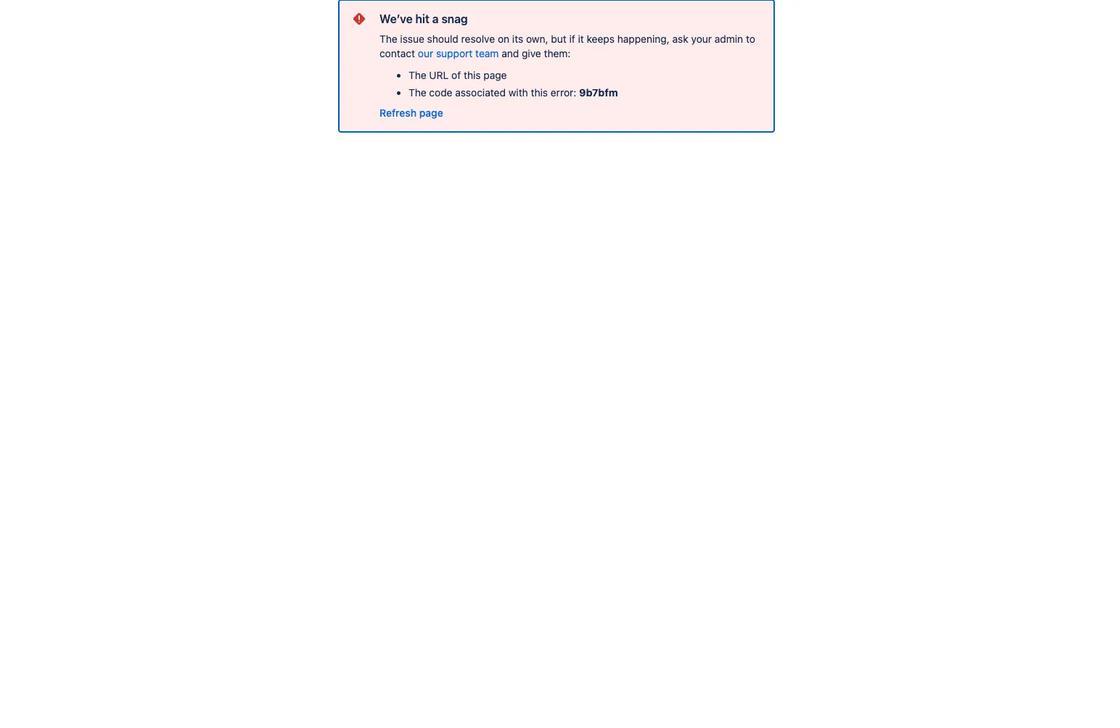 Task type: vqa. For each thing, say whether or not it's contained in the screenshot.
the top Journey
no



Task type: locate. For each thing, give the bounding box(es) containing it.
it
[[578, 33, 584, 45]]

0 horizontal spatial page
[[419, 107, 443, 119]]

the url of this page the code associated with this error: 9b7bfm
[[409, 69, 618, 99]]

refresh
[[380, 107, 417, 119]]

0 vertical spatial the
[[380, 33, 397, 45]]

snag
[[441, 12, 468, 25]]

1 horizontal spatial this
[[531, 86, 548, 99]]

0 vertical spatial this
[[464, 69, 481, 81]]

the
[[380, 33, 397, 45], [409, 69, 427, 81], [409, 86, 427, 99]]

page
[[484, 69, 507, 81], [419, 107, 443, 119]]

this
[[464, 69, 481, 81], [531, 86, 548, 99]]

1 vertical spatial the
[[409, 69, 427, 81]]

the up refresh page
[[409, 86, 427, 99]]

should
[[427, 33, 459, 45]]

our support team link
[[418, 47, 499, 60]]

keeps
[[587, 33, 615, 45]]

own,
[[526, 33, 548, 45]]

0 vertical spatial page
[[484, 69, 507, 81]]

hit
[[415, 12, 429, 25]]

0 horizontal spatial this
[[464, 69, 481, 81]]

1 horizontal spatial page
[[484, 69, 507, 81]]

resolve
[[461, 33, 495, 45]]

this right with
[[531, 86, 548, 99]]

them:
[[544, 47, 571, 60]]

admin
[[715, 33, 743, 45]]

the inside the issue should resolve on its own, but if it keeps happening, ask your admin to contact
[[380, 33, 397, 45]]

our
[[418, 47, 433, 60]]

page down our support team and give them:
[[484, 69, 507, 81]]

page inside the url of this page the code associated with this error: 9b7bfm
[[484, 69, 507, 81]]

happening,
[[617, 33, 670, 45]]

the left url
[[409, 69, 427, 81]]

the for the issue should resolve on its own, but if it keeps happening, ask your admin to contact
[[380, 33, 397, 45]]

give
[[522, 47, 541, 60]]

this right the of
[[464, 69, 481, 81]]

of
[[452, 69, 461, 81]]

1 vertical spatial page
[[419, 107, 443, 119]]

refresh page button
[[380, 106, 443, 120]]

but
[[551, 33, 567, 45]]

1 vertical spatial this
[[531, 86, 548, 99]]

your
[[691, 33, 712, 45]]

a
[[432, 12, 439, 25]]

9b7bfm
[[579, 86, 618, 99]]

team
[[475, 47, 499, 60]]

page down code
[[419, 107, 443, 119]]

2 vertical spatial the
[[409, 86, 427, 99]]

the up the contact
[[380, 33, 397, 45]]

its
[[512, 33, 523, 45]]



Task type: describe. For each thing, give the bounding box(es) containing it.
ask
[[672, 33, 689, 45]]

if
[[569, 33, 575, 45]]

the issue should resolve on its own, but if it keeps happening, ask your admin to contact
[[380, 33, 755, 60]]

on
[[498, 33, 510, 45]]

issue
[[400, 33, 424, 45]]

code
[[429, 86, 453, 99]]

we've hit a snag
[[380, 12, 468, 25]]

page inside button
[[419, 107, 443, 119]]

contact
[[380, 47, 415, 60]]

we've
[[380, 12, 413, 25]]

support
[[436, 47, 473, 60]]

refresh page
[[380, 107, 443, 119]]

error:
[[551, 86, 576, 99]]

url
[[429, 69, 449, 81]]

the for the url of this page the code associated with this error: 9b7bfm
[[409, 69, 427, 81]]

to
[[746, 33, 755, 45]]

and
[[502, 47, 519, 60]]

with
[[509, 86, 528, 99]]

our support team and give them:
[[418, 47, 571, 60]]

associated
[[455, 86, 506, 99]]



